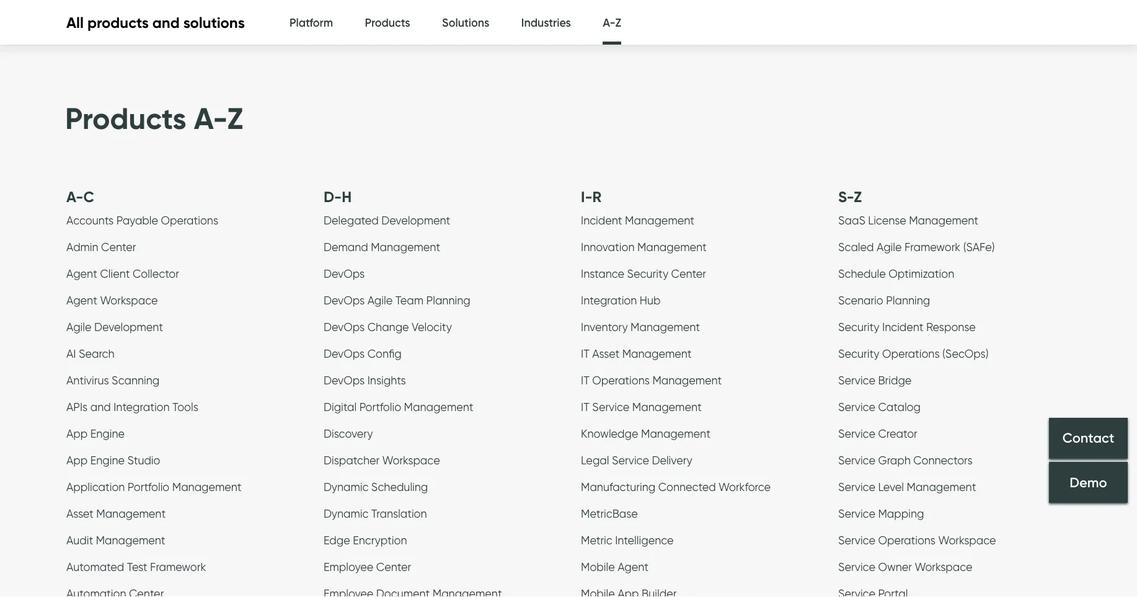 Task type: vqa. For each thing, say whether or not it's contained in the screenshot.
topmost Development
yes



Task type: describe. For each thing, give the bounding box(es) containing it.
service operations workspace link
[[839, 534, 996, 550]]

products for products
[[365, 16, 410, 29]]

devops insights
[[324, 374, 406, 387]]

catalog
[[879, 400, 921, 414]]

delegated development link
[[324, 214, 450, 230]]

employee center
[[324, 560, 411, 574]]

service for service creator
[[839, 427, 876, 441]]

mobile
[[581, 560, 615, 574]]

application portfolio management
[[66, 480, 242, 494]]

service creator
[[839, 427, 918, 441]]

service for service bridge
[[839, 374, 876, 387]]

z for a-
[[616, 16, 621, 29]]

audit management
[[66, 534, 165, 547]]

intelligence
[[615, 534, 674, 547]]

discovery
[[324, 427, 373, 441]]

integration hub link
[[581, 294, 661, 310]]

(safe)
[[964, 240, 995, 254]]

bridge
[[879, 374, 912, 387]]

dynamic translation link
[[324, 507, 427, 524]]

change
[[368, 320, 409, 334]]

scaled agile framework (safe)
[[839, 240, 995, 254]]

app for app engine studio
[[66, 454, 88, 467]]

portfolio for digital
[[360, 400, 401, 414]]

edge
[[324, 534, 350, 547]]

it service management
[[581, 400, 702, 414]]

it for it asset management
[[581, 347, 590, 361]]

ai search link
[[66, 347, 114, 364]]

2 vertical spatial agent
[[618, 560, 649, 574]]

c
[[83, 188, 94, 207]]

service for service operations workspace
[[839, 534, 876, 547]]

inventory management link
[[581, 320, 700, 337]]

d-
[[324, 188, 342, 207]]

scaled
[[839, 240, 874, 254]]

saas license management
[[839, 214, 979, 227]]

asset inside asset management link
[[66, 507, 94, 521]]

employee
[[324, 560, 374, 574]]

1 horizontal spatial integration
[[581, 294, 637, 307]]

h
[[342, 188, 352, 207]]

all products and solutions
[[66, 13, 245, 32]]

products link
[[365, 0, 410, 45]]

devops for devops insights
[[324, 374, 365, 387]]

security for security operations (secops)
[[839, 347, 880, 361]]

devops agile team planning
[[324, 294, 471, 307]]

service operations workspace
[[839, 534, 996, 547]]

dynamic translation
[[324, 507, 427, 521]]

employee center link
[[324, 560, 411, 577]]

automated
[[66, 560, 124, 574]]

security operations (secops) link
[[839, 347, 989, 364]]

service level management link
[[839, 480, 976, 497]]

client
[[100, 267, 130, 281]]

app for app engine
[[66, 427, 88, 441]]

devops for devops change velocity
[[324, 320, 365, 334]]

agent client collector
[[66, 267, 179, 281]]

accounts
[[66, 214, 114, 227]]

scenario
[[839, 294, 884, 307]]

knowledge
[[581, 427, 639, 441]]

scenario planning
[[839, 294, 930, 307]]

insights
[[368, 374, 406, 387]]

0 horizontal spatial integration
[[114, 400, 170, 414]]

agent workspace link
[[66, 294, 158, 310]]

2 planning from the left
[[886, 294, 930, 307]]

devops insights link
[[324, 374, 406, 390]]

knowledge management link
[[581, 427, 711, 444]]

manufacturing connected workforce link
[[581, 480, 771, 497]]

operations for it operations management
[[593, 374, 650, 387]]

demand management
[[324, 240, 440, 254]]

metric intelligence
[[581, 534, 674, 547]]

audit
[[66, 534, 93, 547]]

s-z
[[839, 188, 862, 207]]

service graph connectors link
[[839, 454, 973, 470]]

0 vertical spatial security
[[627, 267, 669, 281]]

products a-z
[[65, 100, 243, 137]]

demo link
[[1049, 462, 1128, 503]]

z for s-
[[854, 188, 862, 207]]

agent client collector link
[[66, 267, 179, 284]]

incident management
[[581, 214, 695, 227]]

service catalog link
[[839, 400, 921, 417]]

delivery
[[652, 454, 693, 467]]

creator
[[879, 427, 918, 441]]

devops link
[[324, 267, 365, 284]]

scheduling
[[371, 480, 428, 494]]

studio
[[127, 454, 160, 467]]

agile development link
[[66, 320, 163, 337]]

0 horizontal spatial and
[[90, 400, 111, 414]]

1 vertical spatial z
[[227, 100, 243, 137]]

agent for agent client collector
[[66, 267, 97, 281]]

development for delegated development
[[382, 214, 450, 227]]

agent workspace
[[66, 294, 158, 307]]

asset inside it asset management link
[[593, 347, 620, 361]]

service for service catalog
[[839, 400, 876, 414]]

industries
[[521, 16, 571, 29]]

edge encryption
[[324, 534, 407, 547]]

0 horizontal spatial agile
[[66, 320, 92, 334]]

hub
[[640, 294, 661, 307]]

platform
[[290, 16, 333, 29]]

ai
[[66, 347, 76, 361]]

engine for app engine
[[90, 427, 125, 441]]

devops for devops agile team planning
[[324, 294, 365, 307]]

devops config
[[324, 347, 402, 361]]

it operations management
[[581, 374, 722, 387]]

instance
[[581, 267, 625, 281]]

service owner workspace
[[839, 560, 973, 574]]

operations for service operations workspace
[[879, 534, 936, 547]]

mobile agent
[[581, 560, 649, 574]]

incident management link
[[581, 214, 695, 230]]

it service management link
[[581, 400, 702, 417]]

center for admin center
[[101, 240, 136, 254]]

it asset management
[[581, 347, 692, 361]]

a-z link
[[603, 0, 621, 48]]

devops change velocity link
[[324, 320, 452, 337]]

innovation
[[581, 240, 635, 254]]

portfolio for application
[[128, 480, 169, 494]]

framework for agile
[[905, 240, 961, 254]]

scaled agile framework (safe) link
[[839, 240, 995, 257]]

d-h
[[324, 188, 352, 207]]

inventory
[[581, 320, 628, 334]]



Task type: locate. For each thing, give the bounding box(es) containing it.
1 planning from the left
[[426, 294, 471, 307]]

1 horizontal spatial framework
[[905, 240, 961, 254]]

2 vertical spatial center
[[376, 560, 411, 574]]

framework for test
[[150, 560, 206, 574]]

search
[[79, 347, 114, 361]]

1 vertical spatial app
[[66, 454, 88, 467]]

service creator link
[[839, 427, 918, 444]]

1 horizontal spatial z
[[616, 16, 621, 29]]

scanning
[[112, 374, 160, 387]]

devops up the digital
[[324, 374, 365, 387]]

apis
[[66, 400, 88, 414]]

devops down devops link
[[324, 294, 365, 307]]

incident down r
[[581, 214, 622, 227]]

2 horizontal spatial center
[[671, 267, 706, 281]]

0 vertical spatial a-
[[603, 16, 616, 29]]

optimization
[[889, 267, 955, 281]]

0 vertical spatial z
[[616, 16, 621, 29]]

metric intelligence link
[[581, 534, 674, 550]]

products for products a-z
[[65, 100, 186, 137]]

it inside it asset management link
[[581, 347, 590, 361]]

1 engine from the top
[[90, 427, 125, 441]]

2 vertical spatial security
[[839, 347, 880, 361]]

service left owner
[[839, 560, 876, 574]]

0 horizontal spatial development
[[94, 320, 163, 334]]

4 devops from the top
[[324, 347, 365, 361]]

service down service bridge link
[[839, 400, 876, 414]]

security
[[627, 267, 669, 281], [839, 320, 880, 334], [839, 347, 880, 361]]

operations down it asset management link
[[593, 374, 650, 387]]

0 horizontal spatial portfolio
[[128, 480, 169, 494]]

0 horizontal spatial framework
[[150, 560, 206, 574]]

service up service catalog
[[839, 374, 876, 387]]

1 vertical spatial engine
[[90, 454, 125, 467]]

0 horizontal spatial center
[[101, 240, 136, 254]]

industries link
[[521, 0, 571, 45]]

translation
[[371, 507, 427, 521]]

0 vertical spatial integration
[[581, 294, 637, 307]]

contact link
[[1049, 418, 1128, 459]]

portfolio down insights
[[360, 400, 401, 414]]

1 horizontal spatial incident
[[883, 320, 924, 334]]

planning inside 'link'
[[426, 294, 471, 307]]

z
[[616, 16, 621, 29], [227, 100, 243, 137], [854, 188, 862, 207]]

2 it from the top
[[581, 374, 590, 387]]

digital
[[324, 400, 357, 414]]

0 horizontal spatial incident
[[581, 214, 622, 227]]

application
[[66, 480, 125, 494]]

agile up ai
[[66, 320, 92, 334]]

agent down metric intelligence link
[[618, 560, 649, 574]]

0 horizontal spatial a-
[[66, 188, 83, 207]]

2 horizontal spatial z
[[854, 188, 862, 207]]

delegated
[[324, 214, 379, 227]]

metricbase link
[[581, 507, 638, 524]]

inventory management
[[581, 320, 700, 334]]

devops inside 'link'
[[324, 294, 365, 307]]

engine for app engine studio
[[90, 454, 125, 467]]

0 vertical spatial agent
[[66, 267, 97, 281]]

service for service owner workspace
[[839, 560, 876, 574]]

0 vertical spatial dynamic
[[324, 480, 369, 494]]

operations down security incident response link
[[883, 347, 940, 361]]

devops down demand
[[324, 267, 365, 281]]

delegated development
[[324, 214, 450, 227]]

service down 'service catalog' link
[[839, 427, 876, 441]]

incident
[[581, 214, 622, 227], [883, 320, 924, 334]]

development
[[382, 214, 450, 227], [94, 320, 163, 334]]

1 vertical spatial integration
[[114, 400, 170, 414]]

automated test framework
[[66, 560, 206, 574]]

1 it from the top
[[581, 347, 590, 361]]

agile for devops
[[368, 294, 393, 307]]

devops up devops config on the left bottom of page
[[324, 320, 365, 334]]

0 horizontal spatial planning
[[426, 294, 471, 307]]

metric
[[581, 534, 613, 547]]

agent up agile development
[[66, 294, 97, 307]]

3 it from the top
[[581, 400, 590, 414]]

integration down scanning
[[114, 400, 170, 414]]

security up service bridge
[[839, 347, 880, 361]]

1 horizontal spatial development
[[382, 214, 450, 227]]

it inside "it operations management" link
[[581, 374, 590, 387]]

service for service graph connectors
[[839, 454, 876, 467]]

legal service delivery link
[[581, 454, 693, 470]]

1 vertical spatial framework
[[150, 560, 206, 574]]

admin
[[66, 240, 98, 254]]

a- for z
[[603, 16, 616, 29]]

planning up velocity
[[426, 294, 471, 307]]

it inside it service management link
[[581, 400, 590, 414]]

2 engine from the top
[[90, 454, 125, 467]]

0 vertical spatial and
[[152, 13, 180, 32]]

agile for scaled
[[877, 240, 902, 254]]

engine
[[90, 427, 125, 441], [90, 454, 125, 467]]

1 vertical spatial asset
[[66, 507, 94, 521]]

dynamic scheduling link
[[324, 480, 428, 497]]

0 vertical spatial agile
[[877, 240, 902, 254]]

app down the app engine link
[[66, 454, 88, 467]]

audit management link
[[66, 534, 165, 550]]

solutions
[[183, 13, 245, 32]]

legal service delivery
[[581, 454, 693, 467]]

saas
[[839, 214, 866, 227]]

asset up the audit
[[66, 507, 94, 521]]

contact
[[1063, 430, 1115, 446]]

security down innovation management link
[[627, 267, 669, 281]]

2 vertical spatial it
[[581, 400, 590, 414]]

2 vertical spatial agile
[[66, 320, 92, 334]]

2 vertical spatial z
[[854, 188, 862, 207]]

1 vertical spatial center
[[671, 267, 706, 281]]

1 vertical spatial portfolio
[[128, 480, 169, 494]]

incident up security operations (secops)
[[883, 320, 924, 334]]

1 horizontal spatial products
[[365, 16, 410, 29]]

devops change velocity
[[324, 320, 452, 334]]

0 vertical spatial it
[[581, 347, 590, 361]]

velocity
[[412, 320, 452, 334]]

operations up "service owner workspace"
[[879, 534, 936, 547]]

app engine studio link
[[66, 454, 160, 470]]

3 devops from the top
[[324, 320, 365, 334]]

service down the knowledge management link
[[612, 454, 649, 467]]

1 devops from the top
[[324, 267, 365, 281]]

antivirus scanning
[[66, 374, 160, 387]]

app engine
[[66, 427, 125, 441]]

dynamic scheduling
[[324, 480, 428, 494]]

1 dynamic from the top
[[324, 480, 369, 494]]

0 vertical spatial incident
[[581, 214, 622, 227]]

solutions
[[442, 16, 490, 29]]

asset management link
[[66, 507, 166, 524]]

1 vertical spatial and
[[90, 400, 111, 414]]

0 horizontal spatial asset
[[66, 507, 94, 521]]

devops for devops link
[[324, 267, 365, 281]]

development for agile development
[[94, 320, 163, 334]]

service left level at right bottom
[[839, 480, 876, 494]]

1 vertical spatial agent
[[66, 294, 97, 307]]

asset down inventory on the right of the page
[[593, 347, 620, 361]]

and right 'apis'
[[90, 400, 111, 414]]

and
[[152, 13, 180, 32], [90, 400, 111, 414]]

framework right test
[[150, 560, 206, 574]]

1 vertical spatial dynamic
[[324, 507, 369, 521]]

accounts payable operations link
[[66, 214, 218, 230]]

2 app from the top
[[66, 454, 88, 467]]

test
[[127, 560, 147, 574]]

portfolio down studio
[[128, 480, 169, 494]]

security down scenario
[[839, 320, 880, 334]]

dispatcher workspace
[[324, 454, 440, 467]]

service down service creator link
[[839, 454, 876, 467]]

operations for security operations (secops)
[[883, 347, 940, 361]]

devops for devops config
[[324, 347, 365, 361]]

devops config link
[[324, 347, 402, 364]]

service graph connectors
[[839, 454, 973, 467]]

agile up the "devops change velocity"
[[368, 294, 393, 307]]

digital portfolio management
[[324, 400, 474, 414]]

application portfolio management link
[[66, 480, 242, 497]]

1 vertical spatial security
[[839, 320, 880, 334]]

1 horizontal spatial a-
[[194, 100, 227, 137]]

service bridge link
[[839, 374, 912, 390]]

5 devops from the top
[[324, 374, 365, 387]]

1 vertical spatial incident
[[883, 320, 924, 334]]

1 vertical spatial agile
[[368, 294, 393, 307]]

center down encryption in the left bottom of the page
[[376, 560, 411, 574]]

1 horizontal spatial planning
[[886, 294, 930, 307]]

instance security center link
[[581, 267, 706, 284]]

dynamic for dynamic scheduling
[[324, 480, 369, 494]]

it for it service management
[[581, 400, 590, 414]]

center up client
[[101, 240, 136, 254]]

and right products
[[152, 13, 180, 32]]

saas license management link
[[839, 214, 979, 230]]

security incident response link
[[839, 320, 976, 337]]

service inside "link"
[[839, 454, 876, 467]]

service inside 'link'
[[612, 454, 649, 467]]

schedule optimization
[[839, 267, 955, 281]]

edge encryption link
[[324, 534, 407, 550]]

agent down admin
[[66, 267, 97, 281]]

2 horizontal spatial agile
[[877, 240, 902, 254]]

team
[[396, 294, 424, 307]]

agile down license
[[877, 240, 902, 254]]

devops up 'devops insights'
[[324, 347, 365, 361]]

it asset management link
[[581, 347, 692, 364]]

encryption
[[353, 534, 407, 547]]

agile inside 'link'
[[368, 294, 393, 307]]

schedule optimization link
[[839, 267, 955, 284]]

dynamic down dispatcher
[[324, 480, 369, 494]]

integration up inventory on the right of the page
[[581, 294, 637, 307]]

engine down the app engine link
[[90, 454, 125, 467]]

apis and integration tools
[[66, 400, 198, 414]]

0 vertical spatial portfolio
[[360, 400, 401, 414]]

2 vertical spatial a-
[[66, 188, 83, 207]]

dynamic up edge
[[324, 507, 369, 521]]

app down 'apis'
[[66, 427, 88, 441]]

service left 'mapping'
[[839, 507, 876, 521]]

devops
[[324, 267, 365, 281], [324, 294, 365, 307], [324, 320, 365, 334], [324, 347, 365, 361], [324, 374, 365, 387]]

a- for c
[[66, 188, 83, 207]]

security operations (secops)
[[839, 347, 989, 361]]

0 vertical spatial center
[[101, 240, 136, 254]]

1 vertical spatial development
[[94, 320, 163, 334]]

2 devops from the top
[[324, 294, 365, 307]]

2 dynamic from the top
[[324, 507, 369, 521]]

1 horizontal spatial agile
[[368, 294, 393, 307]]

s-
[[839, 188, 854, 207]]

service up knowledge
[[593, 400, 630, 414]]

0 vertical spatial products
[[365, 16, 410, 29]]

service down service mapping link
[[839, 534, 876, 547]]

agent for agent workspace
[[66, 294, 97, 307]]

engine up app engine studio
[[90, 427, 125, 441]]

automated test framework link
[[66, 560, 206, 577]]

level
[[879, 480, 904, 494]]

service for service level management
[[839, 480, 876, 494]]

agent
[[66, 267, 97, 281], [66, 294, 97, 307], [618, 560, 649, 574]]

it for it operations management
[[581, 374, 590, 387]]

app
[[66, 427, 88, 441], [66, 454, 88, 467]]

service for service mapping
[[839, 507, 876, 521]]

service mapping link
[[839, 507, 924, 524]]

0 vertical spatial framework
[[905, 240, 961, 254]]

1 vertical spatial it
[[581, 374, 590, 387]]

1 horizontal spatial and
[[152, 13, 180, 32]]

manufacturing connected workforce
[[581, 480, 771, 494]]

agile development
[[66, 320, 163, 334]]

center down innovation management link
[[671, 267, 706, 281]]

0 vertical spatial development
[[382, 214, 450, 227]]

1 app from the top
[[66, 427, 88, 441]]

1 vertical spatial a-
[[194, 100, 227, 137]]

1 horizontal spatial portfolio
[[360, 400, 401, 414]]

0 vertical spatial asset
[[593, 347, 620, 361]]

1 horizontal spatial center
[[376, 560, 411, 574]]

0 horizontal spatial z
[[227, 100, 243, 137]]

solutions link
[[442, 0, 490, 45]]

agile
[[877, 240, 902, 254], [368, 294, 393, 307], [66, 320, 92, 334]]

service bridge
[[839, 374, 912, 387]]

planning up security incident response
[[886, 294, 930, 307]]

framework inside 'link'
[[150, 560, 206, 574]]

0 horizontal spatial products
[[65, 100, 186, 137]]

development up demand management
[[382, 214, 450, 227]]

center for employee center
[[376, 560, 411, 574]]

all
[[66, 13, 84, 32]]

0 vertical spatial engine
[[90, 427, 125, 441]]

framework up optimization
[[905, 240, 961, 254]]

integration hub
[[581, 294, 661, 307]]

1 vertical spatial products
[[65, 100, 186, 137]]

dynamic for dynamic translation
[[324, 507, 369, 521]]

security for security incident response
[[839, 320, 880, 334]]

management
[[625, 214, 695, 227], [909, 214, 979, 227], [371, 240, 440, 254], [638, 240, 707, 254], [631, 320, 700, 334], [622, 347, 692, 361], [653, 374, 722, 387], [404, 400, 474, 414], [633, 400, 702, 414], [641, 427, 711, 441], [172, 480, 242, 494], [907, 480, 976, 494], [96, 507, 166, 521], [96, 534, 165, 547]]

1 horizontal spatial asset
[[593, 347, 620, 361]]

0 vertical spatial app
[[66, 427, 88, 441]]

operations right payable
[[161, 214, 218, 227]]

2 horizontal spatial a-
[[603, 16, 616, 29]]

development down agent workspace link
[[94, 320, 163, 334]]

devops agile team planning link
[[324, 294, 471, 310]]



